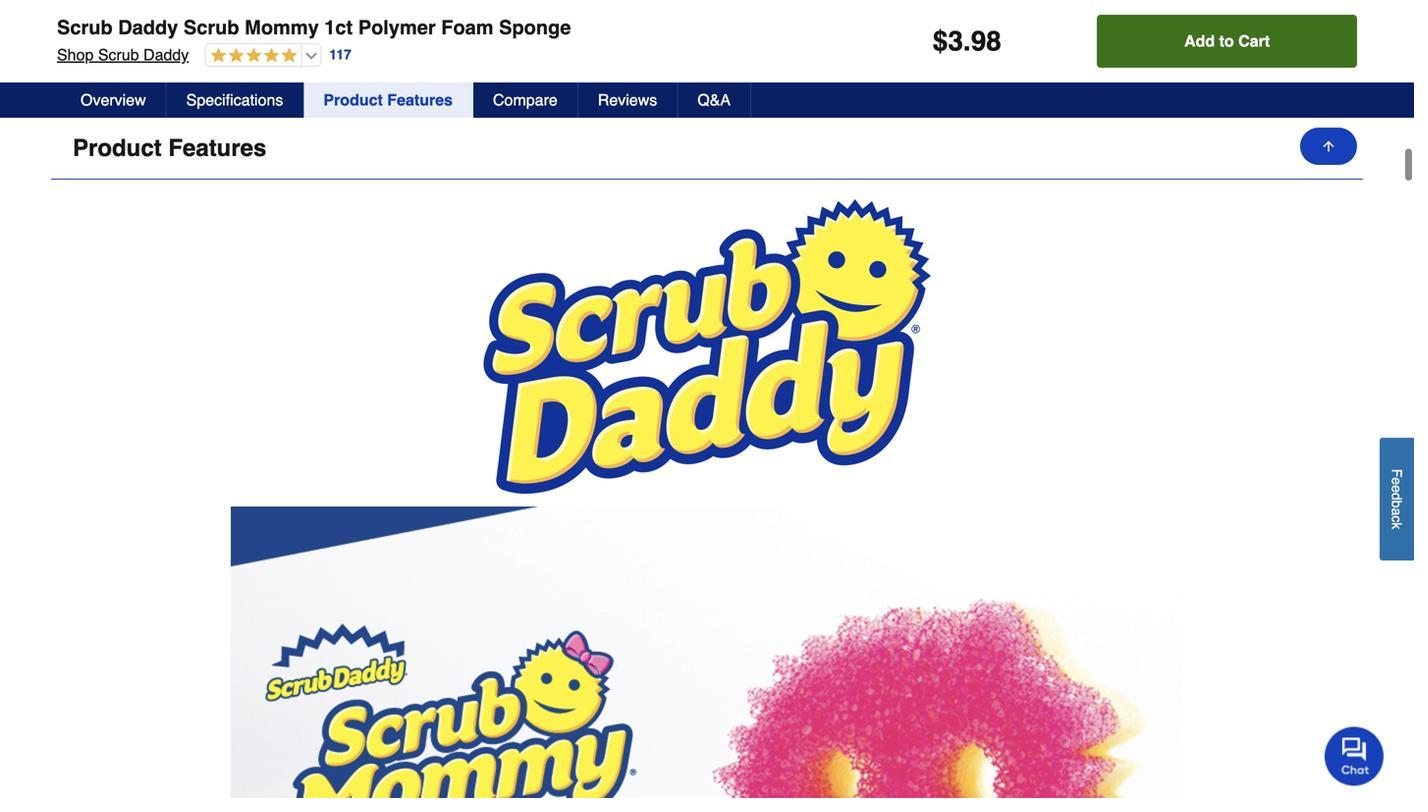 Task type: locate. For each thing, give the bounding box(es) containing it.
e
[[1390, 478, 1406, 485], [1390, 485, 1406, 493]]

daddy up shop scrub daddy
[[118, 16, 178, 39]]

product features button
[[304, 83, 474, 118], [51, 118, 1364, 180]]

residents:
[[107, 12, 168, 26]]

product down 117
[[324, 91, 383, 109]]

product features button for f e e d b a c k
[[51, 118, 1364, 180]]

c
[[1390, 516, 1406, 523]]

98
[[971, 26, 1002, 57]]

specifications
[[186, 91, 283, 109]]

scrub daddy scrub mommy 1ct polymer foam sponge
[[57, 16, 571, 39]]

.
[[964, 26, 971, 57]]

$ 3 . 98
[[933, 26, 1002, 57]]

product features button down q&a button
[[51, 118, 1364, 180]]

no
[[406, 10, 423, 26]]

117
[[329, 47, 352, 63]]

product down the overview button
[[73, 135, 162, 162]]

1 horizontal spatial features
[[387, 91, 453, 109]]

scrub
[[57, 16, 113, 39], [184, 16, 239, 39], [98, 46, 139, 64]]

65
[[201, 12, 214, 26]]

e up the d
[[1390, 478, 1406, 485]]

1 vertical spatial daddy
[[144, 46, 189, 64]]

add to cart
[[1185, 32, 1271, 50]]

product features down the overview button
[[73, 135, 267, 162]]

1 vertical spatial features
[[168, 135, 267, 162]]

product
[[324, 91, 383, 109], [73, 135, 162, 162]]

compare
[[493, 91, 558, 109]]

product features
[[324, 91, 453, 109], [73, 135, 267, 162]]

1 vertical spatial product features
[[73, 135, 267, 162]]

4.9 stars image
[[206, 47, 297, 65]]

1 horizontal spatial product
[[324, 91, 383, 109]]

1 e from the top
[[1390, 478, 1406, 485]]

product features down 117
[[324, 91, 453, 109]]

1 vertical spatial product
[[73, 135, 162, 162]]

0 vertical spatial daddy
[[118, 16, 178, 39]]

features
[[387, 91, 453, 109], [168, 135, 267, 162]]

product features for compare
[[324, 91, 453, 109]]

a
[[1390, 508, 1406, 516]]

daddy down ca residents: prop 65 warning(s) at the left of page
[[144, 46, 189, 64]]

0 horizontal spatial product features
[[73, 135, 267, 162]]

product for f e e d b a c k
[[73, 135, 162, 162]]

0 vertical spatial product features
[[324, 91, 453, 109]]

mommy
[[245, 16, 319, 39]]

scrub up '4.9 stars' image
[[184, 16, 239, 39]]

d
[[1390, 493, 1406, 501]]

2 e from the top
[[1390, 485, 1406, 493]]

scrub down the residents:
[[98, 46, 139, 64]]

product features button down 117
[[304, 83, 474, 118]]

0 vertical spatial features
[[387, 91, 453, 109]]

0 horizontal spatial features
[[168, 135, 267, 162]]

product features button for compare
[[304, 83, 474, 118]]

features down specifications button
[[168, 135, 267, 162]]

overview
[[81, 91, 146, 109]]

reviews
[[598, 91, 658, 109]]

features down polymer
[[387, 91, 453, 109]]

ca residents: prop 65 warning(s)
[[87, 12, 279, 26]]

0 horizontal spatial product
[[73, 135, 162, 162]]

scrub up shop
[[57, 16, 113, 39]]

product features for f e e d b a c k
[[73, 135, 267, 162]]

0 vertical spatial product
[[324, 91, 383, 109]]

q&a button
[[678, 83, 752, 118]]

e up b on the right of the page
[[1390, 485, 1406, 493]]

1 horizontal spatial product features
[[324, 91, 453, 109]]

3
[[949, 26, 964, 57]]

daddy
[[118, 16, 178, 39], [144, 46, 189, 64]]



Task type: vqa. For each thing, say whether or not it's contained in the screenshot.
save associated with 599
no



Task type: describe. For each thing, give the bounding box(es) containing it.
prop
[[171, 12, 198, 26]]

to
[[1220, 32, 1235, 50]]

features for compare
[[387, 91, 453, 109]]

chat invite button image
[[1326, 727, 1385, 787]]

overview button
[[61, 83, 167, 118]]

1ct
[[325, 16, 353, 39]]

specifications button
[[167, 83, 304, 118]]

features for f e e d b a c k
[[168, 135, 267, 162]]

ca
[[87, 12, 104, 26]]

q&a
[[698, 91, 731, 109]]

chevron up image
[[1323, 139, 1342, 158]]

cart
[[1239, 32, 1271, 50]]

warning(s)
[[217, 12, 279, 26]]

f e e d b a c k
[[1390, 469, 1406, 530]]

$
[[933, 26, 949, 57]]

arrow up image
[[1322, 139, 1337, 154]]

k
[[1390, 523, 1406, 530]]

shop
[[57, 46, 94, 64]]

sponge
[[499, 16, 571, 39]]

reviews button
[[579, 83, 678, 118]]

compare button
[[474, 83, 579, 118]]

b
[[1390, 501, 1406, 508]]

polymer
[[358, 16, 436, 39]]

add to cart button
[[1098, 15, 1358, 68]]

foam
[[441, 16, 494, 39]]

f e e d b a c k button
[[1381, 438, 1415, 561]]

f
[[1390, 469, 1406, 478]]

add
[[1185, 32, 1216, 50]]

shop scrub daddy
[[57, 46, 189, 64]]

product for compare
[[324, 91, 383, 109]]



